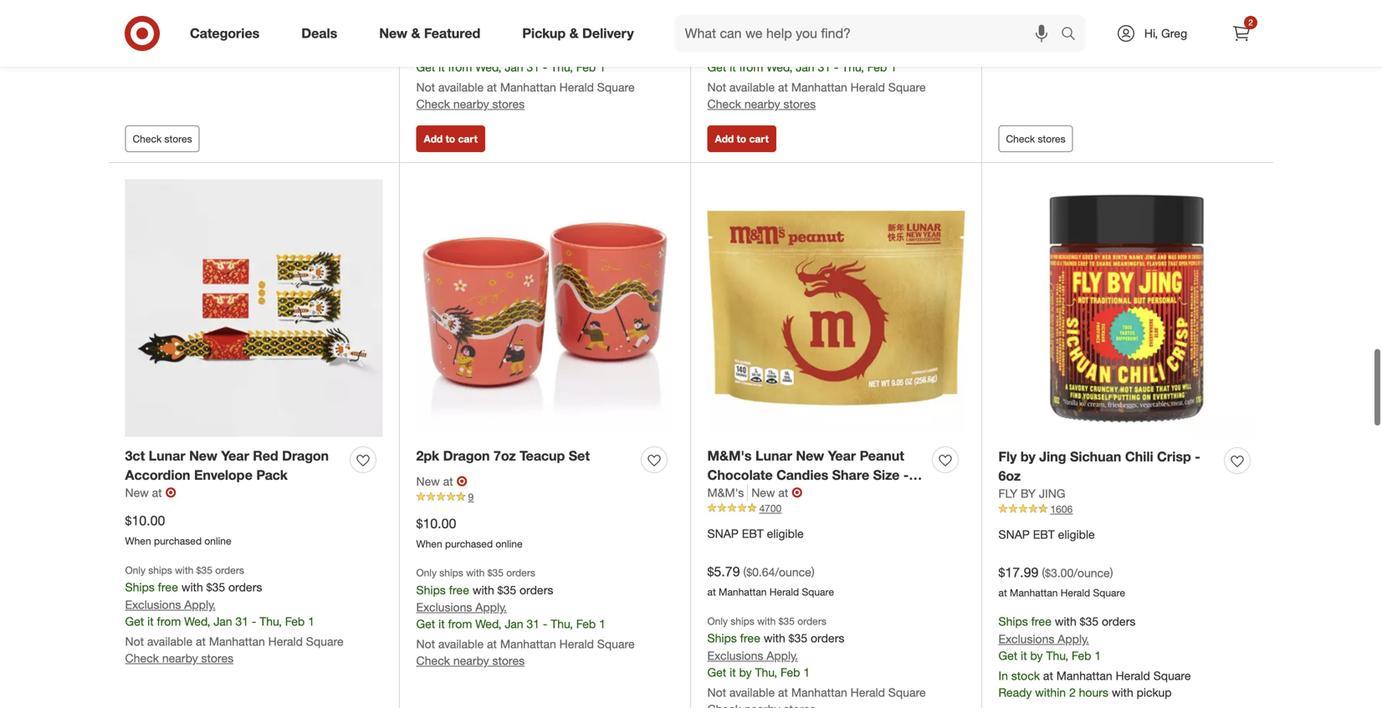 Task type: vqa. For each thing, say whether or not it's contained in the screenshot.
Use
no



Task type: locate. For each thing, give the bounding box(es) containing it.
fly by jing sichuan chili crisp - 6oz image
[[999, 179, 1257, 438], [999, 179, 1257, 438]]

0 horizontal spatial eligible
[[767, 527, 804, 542]]

1 horizontal spatial check stores
[[1006, 133, 1066, 145]]

1 inside ships free with $35 orders exclusions apply. get it by thu, feb 1
[[804, 666, 810, 680]]

2pk dragon 7oz teacup set
[[416, 448, 590, 464]]

0 horizontal spatial check stores button
[[125, 125, 200, 152]]

&
[[411, 25, 420, 41], [570, 25, 579, 41]]

exclusions apply. button
[[708, 42, 798, 59], [125, 597, 216, 614], [416, 600, 507, 617], [999, 631, 1089, 648], [708, 648, 798, 665]]

ships
[[731, 10, 755, 22], [148, 564, 172, 577], [440, 567, 463, 580], [731, 615, 755, 628]]

hours
[[1079, 686, 1109, 700]]

0 horizontal spatial snap ebt eligible
[[708, 527, 804, 542]]

1 check stores from the left
[[133, 133, 192, 145]]

online down 9 link
[[496, 538, 523, 551]]

herald inside ships free with $35 orders exclusions apply. get it by thu, feb 1 in stock at  manhattan herald square ready within 2 hours with pickup
[[1116, 669, 1150, 684]]

fly by jing sichuan chili crisp - 6oz link
[[999, 448, 1218, 486]]

1 horizontal spatial ¬
[[457, 474, 467, 490]]

discontinued up categories
[[125, 8, 194, 23]]

1 horizontal spatial add
[[715, 133, 734, 145]]

(
[[743, 565, 747, 580], [1042, 566, 1045, 581]]

peanut
[[860, 448, 905, 464]]

m&m's up chocolate
[[708, 448, 752, 464]]

pickup & delivery link
[[508, 15, 655, 52]]

0 vertical spatial m&m's
[[708, 448, 752, 464]]

1 horizontal spatial add to cart
[[715, 133, 769, 145]]

1 horizontal spatial for
[[1071, 9, 1085, 23]]

by right fly
[[1021, 449, 1036, 465]]

new at ¬ down 2pk
[[416, 474, 467, 490]]

when for 2pk dragon 7oz teacup set
[[416, 538, 442, 551]]

m&m's inside m&m's new at ¬
[[708, 486, 744, 501]]

1 horizontal spatial )
[[1110, 566, 1113, 581]]

available
[[147, 29, 193, 43], [1021, 30, 1066, 44], [438, 80, 484, 94], [730, 80, 775, 94], [147, 635, 193, 649], [438, 637, 484, 652], [730, 686, 775, 700]]

fly
[[999, 449, 1017, 465]]

( for $17.99
[[1042, 566, 1045, 581]]

ebt
[[742, 527, 764, 542], [1033, 528, 1055, 542]]

purchased
[[154, 535, 202, 548], [445, 538, 493, 551]]

¬ down the accordion
[[165, 485, 176, 501]]

1 horizontal spatial ebt
[[1033, 528, 1055, 542]]

& right pickup on the left of page
[[570, 25, 579, 41]]

m&m's lunar new year peanut chocolate candies share size - 9.05oz (packaging may vary) image
[[708, 179, 965, 437], [708, 179, 965, 437]]

/ounce up only ships with $35 orders
[[775, 565, 812, 580]]

orders inside ships free with $35 orders exclusions apply. get it by thu, feb 1 in stock at  manhattan herald square ready within 2 hours with pickup
[[1102, 615, 1136, 629]]

red
[[253, 448, 278, 464]]

& inside pickup & delivery link
[[570, 25, 579, 41]]

deals
[[301, 25, 337, 41]]

¬ for lunar
[[165, 485, 176, 501]]

it
[[439, 60, 445, 74], [730, 60, 736, 74], [147, 614, 154, 629], [439, 617, 445, 632], [1021, 649, 1027, 663], [730, 666, 736, 680]]

2pk dragon 7oz teacup set image
[[416, 179, 674, 437], [416, 179, 674, 437]]

2 year from the left
[[828, 448, 856, 464]]

0 vertical spatial by
[[1021, 449, 1036, 465]]

new inside m&m's new at ¬
[[752, 486, 775, 501]]

m&m's new at ¬
[[708, 485, 803, 501]]

square
[[306, 29, 344, 43], [1180, 30, 1217, 44], [597, 80, 635, 94], [889, 80, 926, 94], [802, 586, 834, 599], [1093, 587, 1126, 600], [306, 635, 344, 649], [597, 637, 635, 652], [1154, 669, 1191, 684], [889, 686, 926, 700]]

herald inside not available at manhattan herald square check nearby stores
[[560, 80, 594, 94]]

2 link
[[1223, 15, 1260, 52]]

feb
[[576, 60, 596, 74], [868, 60, 887, 74], [285, 614, 305, 629], [576, 617, 596, 632], [1072, 649, 1092, 663], [781, 666, 800, 680]]

1 horizontal spatial snap ebt eligible
[[999, 528, 1095, 542]]

0 horizontal spatial /ounce
[[775, 565, 812, 580]]

chili
[[1125, 449, 1154, 465]]

) for $17.99
[[1110, 566, 1113, 581]]

1 horizontal spatial $10.00 when purchased online
[[416, 516, 523, 551]]

( inside $17.99 ( $3.00 /ounce ) at manhattan herald square
[[1042, 566, 1045, 581]]

discontinued
[[125, 8, 194, 23], [999, 9, 1068, 23]]

ships inside ships free with $35 orders exclusions apply. get it by thu, feb 1 in stock at  manhattan herald square ready within 2 hours with pickup
[[999, 615, 1028, 629]]

exclusions apply. button for 3ct lunar new year red dragon accordion envelope pack
[[125, 597, 216, 614]]

1 vertical spatial m&m's
[[708, 486, 744, 501]]

year up envelope
[[221, 448, 249, 464]]

hi,
[[1145, 26, 1158, 41]]

new down the accordion
[[125, 486, 149, 501]]

new down 2pk
[[416, 474, 440, 489]]

discontinued up search
[[999, 9, 1068, 23]]

accordion
[[125, 467, 190, 483]]

ships free with $35 orders exclusions apply. get it by thu, feb 1 in stock at  manhattan herald square ready within 2 hours with pickup
[[999, 615, 1191, 700]]

0 horizontal spatial purchased
[[154, 535, 202, 548]]

nearby inside not available at manhattan herald square check nearby stores
[[453, 97, 489, 111]]

get it from wed, jan 31 - thu, feb 1
[[416, 60, 606, 74]]

0 horizontal spatial online
[[205, 535, 231, 548]]

snap ebt eligible down 1606
[[999, 528, 1095, 542]]

0 horizontal spatial cart
[[458, 133, 478, 145]]

0 horizontal spatial ebt
[[742, 527, 764, 542]]

$10.00 when purchased online down 9
[[416, 516, 523, 551]]

1 horizontal spatial only ships with $35 orders ships free with $35 orders exclusions apply. get it from wed, jan 31 - thu, feb 1 not available at manhattan herald square check nearby stores
[[416, 567, 635, 669]]

categories link
[[176, 15, 281, 52]]

square inside $17.99 ( $3.00 /ounce ) at manhattan herald square
[[1093, 587, 1126, 600]]

by up stock
[[1031, 649, 1043, 663]]

0 horizontal spatial $10.00
[[125, 513, 165, 529]]

m&m's inside the m&m's lunar new year peanut chocolate candies share size - 9.05oz (packaging may vary)
[[708, 448, 752, 464]]

1 horizontal spatial $10.00
[[416, 516, 456, 532]]

$10.00 when purchased online
[[125, 513, 231, 548], [416, 516, 523, 551]]

$10.00
[[125, 513, 165, 529], [416, 516, 456, 532]]

) right $3.00
[[1110, 566, 1113, 581]]

1 horizontal spatial add to cart button
[[708, 125, 776, 152]]

3ct lunar new year red dragon accordion envelope pack link
[[125, 447, 344, 485]]

available inside not available at manhattan herald square check nearby stores
[[438, 80, 484, 94]]

1 horizontal spatial check stores button
[[999, 125, 1073, 152]]

snap ebt eligible down 4700
[[708, 527, 804, 542]]

online down envelope
[[205, 535, 231, 548]]

1 horizontal spatial 2
[[1249, 17, 1253, 28]]

/ounce down 1606 'link'
[[1074, 566, 1110, 581]]

orders inside ships free with $35 orders exclusions apply. get it by thu, feb 1
[[811, 631, 845, 646]]

candies
[[777, 467, 829, 483]]

apply. inside ships free with $35 orders exclusions apply. get it by thu, feb 1
[[767, 649, 798, 664]]

get inside ships free with $35 orders exclusions apply. get it by thu, feb 1
[[708, 666, 727, 680]]

cart
[[458, 133, 478, 145], [749, 133, 769, 145]]

( right $5.79
[[743, 565, 747, 580]]

0 horizontal spatial ¬
[[165, 485, 176, 501]]

not available at manhattan herald square
[[708, 686, 926, 700]]

jing
[[1040, 449, 1067, 465]]

purchased down the accordion
[[154, 535, 202, 548]]

shipping
[[215, 8, 259, 23], [1088, 9, 1133, 23]]

1 horizontal spatial lunar
[[756, 448, 792, 464]]

purchased down 9
[[445, 538, 493, 551]]

may
[[826, 486, 853, 503]]

$10.00 down 2pk
[[416, 516, 456, 532]]

jan
[[505, 60, 523, 74], [796, 60, 815, 74], [214, 614, 232, 629], [505, 617, 523, 632]]

1 inside ships free with $35 orders exclusions apply. get it by thu, feb 1 in stock at  manhattan herald square ready within 2 hours with pickup
[[1095, 649, 1101, 663]]

for up categories
[[197, 8, 211, 23]]

1 cart from the left
[[458, 133, 478, 145]]

check inside not available at manhattan herald square check nearby stores
[[416, 97, 450, 111]]

eligible
[[767, 527, 804, 542], [1058, 528, 1095, 542]]

1 horizontal spatial online
[[496, 538, 523, 551]]

$3.00
[[1045, 566, 1074, 581]]

add for first add to cart button from right
[[715, 133, 734, 145]]

pickup
[[1137, 686, 1172, 700]]

1 lunar from the left
[[149, 448, 185, 464]]

1 & from the left
[[411, 25, 420, 41]]

lunar up the accordion
[[149, 448, 185, 464]]

new
[[379, 25, 408, 41], [189, 448, 217, 464], [796, 448, 824, 464], [416, 474, 440, 489], [125, 486, 149, 501], [752, 486, 775, 501]]

ebt for $5.79
[[742, 527, 764, 542]]

dragon inside the 3ct lunar new year red dragon accordion envelope pack
[[282, 448, 329, 464]]

by down only ships with $35 orders
[[739, 666, 752, 680]]

31
[[527, 60, 540, 74], [818, 60, 831, 74], [235, 614, 249, 629], [527, 617, 540, 632]]

1 horizontal spatial purchased
[[445, 538, 493, 551]]

)
[[812, 565, 815, 580], [1110, 566, 1113, 581]]

0 horizontal spatial )
[[812, 565, 815, 580]]

apply.
[[767, 43, 798, 58], [184, 598, 216, 612], [476, 601, 507, 615], [1058, 632, 1089, 647], [767, 649, 798, 664]]

online for 7oz
[[496, 538, 523, 551]]

¬ down 2pk dragon 7oz teacup set link
[[457, 474, 467, 490]]

2 lunar from the left
[[756, 448, 792, 464]]

square inside ships free with $35 orders exclusions apply. get it by thu, feb 1 in stock at  manhattan herald square ready within 2 hours with pickup
[[1154, 669, 1191, 684]]

3ct lunar new year red dragon accordion envelope pack image
[[125, 179, 383, 437], [125, 179, 383, 437]]

0 horizontal spatial snap
[[708, 527, 739, 542]]

dragon left the 7oz
[[443, 448, 490, 464]]

crisp
[[1157, 449, 1191, 465]]

eligible for $17.99
[[1058, 528, 1095, 542]]

0 horizontal spatial lunar
[[149, 448, 185, 464]]

ebt for $17.99
[[1033, 528, 1055, 542]]

2 add to cart from the left
[[715, 133, 769, 145]]

snap up $5.79
[[708, 527, 739, 542]]

0 horizontal spatial (
[[743, 565, 747, 580]]

herald
[[268, 29, 303, 43], [1142, 30, 1177, 44], [560, 80, 594, 94], [851, 80, 885, 94], [770, 586, 799, 599], [1061, 587, 1090, 600], [268, 635, 303, 649], [560, 637, 594, 652], [1116, 669, 1150, 684], [851, 686, 885, 700]]

ships
[[416, 26, 446, 40], [708, 26, 737, 40], [125, 580, 155, 595], [416, 583, 446, 598], [999, 615, 1028, 629], [708, 631, 737, 646]]

1 add to cart from the left
[[424, 133, 478, 145]]

get
[[416, 60, 435, 74], [708, 60, 727, 74], [125, 614, 144, 629], [416, 617, 435, 632], [999, 649, 1018, 663], [708, 666, 727, 680]]

lunar for candies
[[756, 448, 792, 464]]

3ct
[[125, 448, 145, 464]]

-
[[543, 60, 548, 74], [834, 60, 839, 74], [1195, 449, 1201, 465], [904, 467, 909, 483], [252, 614, 256, 629], [543, 617, 548, 632]]

new inside the m&m's lunar new year peanut chocolate candies share size - 9.05oz (packaging may vary)
[[796, 448, 824, 464]]

0 horizontal spatial 2
[[1069, 686, 1076, 700]]

1606
[[1051, 503, 1073, 516]]

at inside ships free with $35 orders exclusions apply. get it by thu, feb 1 in stock at  manhattan herald square ready within 2 hours with pickup
[[1043, 669, 1053, 684]]

year for share
[[828, 448, 856, 464]]

2 left hours
[[1069, 686, 1076, 700]]

snap ebt eligible
[[708, 527, 804, 542], [999, 528, 1095, 542]]

square inside $5.79 ( $0.64 /ounce ) at manhattan herald square
[[802, 586, 834, 599]]

not available at manhattan herald square check nearby stores
[[416, 80, 635, 111]]

1 vertical spatial 2
[[1069, 686, 1076, 700]]

2 check stores button from the left
[[999, 125, 1073, 152]]

lunar up "candies"
[[756, 448, 792, 464]]

herald inside $17.99 ( $3.00 /ounce ) at manhattan herald square
[[1061, 587, 1090, 600]]

1 horizontal spatial &
[[570, 25, 579, 41]]

greg
[[1162, 26, 1188, 41]]

1 m&m's from the top
[[708, 448, 752, 464]]

1 horizontal spatial shipping
[[1088, 9, 1133, 23]]

1 horizontal spatial /ounce
[[1074, 566, 1110, 581]]

at inside not available at manhattan herald square check nearby stores
[[487, 80, 497, 94]]

new inside the 3ct lunar new year red dragon accordion envelope pack
[[189, 448, 217, 464]]

only ships with $35 orders ships free with $35 orders exclusions apply. get it from wed, jan 31 - thu, feb 1 not available at manhattan herald square check nearby stores for 3ct lunar new year red dragon accordion envelope pack
[[125, 564, 344, 666]]

2 cart from the left
[[749, 133, 769, 145]]

$10.00 when purchased online down the accordion
[[125, 513, 231, 548]]

& left featured
[[411, 25, 420, 41]]

apply. inside ships free with $35 orders exclusions apply. get it by thu, feb 1 in stock at  manhattan herald square ready within 2 hours with pickup
[[1058, 632, 1089, 647]]

& inside new & featured link
[[411, 25, 420, 41]]

year up share
[[828, 448, 856, 464]]

2 & from the left
[[570, 25, 579, 41]]

) inside $5.79 ( $0.64 /ounce ) at manhattan herald square
[[812, 565, 815, 580]]

( right $17.99
[[1042, 566, 1045, 581]]

stock
[[1012, 669, 1040, 684]]

1 horizontal spatial to
[[737, 133, 747, 145]]

0 horizontal spatial to
[[446, 133, 455, 145]]

year
[[221, 448, 249, 464], [828, 448, 856, 464]]

2 to from the left
[[737, 133, 747, 145]]

1 horizontal spatial eligible
[[1058, 528, 1095, 542]]

m&m's for m&m's lunar new year peanut chocolate candies share size - 9.05oz (packaging may vary)
[[708, 448, 752, 464]]

1 vertical spatial by
[[1031, 649, 1043, 663]]

0 horizontal spatial &
[[411, 25, 420, 41]]

1 horizontal spatial year
[[828, 448, 856, 464]]

for up search
[[1071, 9, 1085, 23]]

ebt down 4700
[[742, 527, 764, 542]]

0 horizontal spatial $10.00 when purchased online
[[125, 513, 231, 548]]

shipping up categories
[[215, 8, 259, 23]]

manhattan inside ships free with $35 orders exclusions apply. get it by thu, feb 1 in stock at  manhattan herald square ready within 2 hours with pickup
[[1057, 669, 1113, 684]]

at inside $17.99 ( $3.00 /ounce ) at manhattan herald square
[[999, 587, 1007, 600]]

ships inside ships free with $35 orders exclusions apply. get it by thu, feb 1
[[708, 631, 737, 646]]

0 horizontal spatial add
[[424, 133, 443, 145]]

0 horizontal spatial add to cart
[[424, 133, 478, 145]]

eligible down 1606
[[1058, 528, 1095, 542]]

free
[[449, 26, 469, 40], [740, 26, 761, 40], [158, 580, 178, 595], [449, 583, 469, 598], [1032, 615, 1052, 629], [740, 631, 761, 646]]

year inside the m&m's lunar new year peanut chocolate candies share size - 9.05oz (packaging may vary)
[[828, 448, 856, 464]]

0 horizontal spatial check stores
[[133, 133, 192, 145]]

discontinued for shipping not available at manhattan herald square
[[125, 8, 344, 43], [999, 9, 1217, 44]]

eligible down 4700
[[767, 527, 804, 542]]

7oz
[[494, 448, 516, 464]]

0 horizontal spatial shipping
[[215, 8, 259, 23]]

snap up $17.99
[[999, 528, 1030, 542]]

2 dragon from the left
[[443, 448, 490, 464]]

2 inside ships free with $35 orders exclusions apply. get it by thu, feb 1 in stock at  manhattan herald square ready within 2 hours with pickup
[[1069, 686, 1076, 700]]

1 horizontal spatial snap
[[999, 528, 1030, 542]]

by for ships free with $35 orders exclusions apply. get it by thu, feb 1 in stock at  manhattan herald square ready within 2 hours with pickup
[[1031, 649, 1043, 663]]

lunar for accordion
[[149, 448, 185, 464]]

orders
[[798, 10, 827, 22], [520, 26, 553, 40], [811, 26, 845, 40], [215, 564, 244, 577], [506, 567, 535, 580], [228, 580, 262, 595], [520, 583, 553, 598], [1102, 615, 1136, 629], [798, 615, 827, 628], [811, 631, 845, 646]]

0 horizontal spatial year
[[221, 448, 249, 464]]

0 horizontal spatial add to cart button
[[416, 125, 485, 152]]

2 vertical spatial by
[[739, 666, 752, 680]]

new up 4700
[[752, 486, 775, 501]]

( inside $5.79 ( $0.64 /ounce ) at manhattan herald square
[[743, 565, 747, 580]]

ready
[[999, 686, 1032, 700]]

manhattan inside not available at manhattan herald square check nearby stores
[[500, 80, 556, 94]]

9
[[468, 491, 474, 504]]

new up "candies"
[[796, 448, 824, 464]]

1 horizontal spatial dragon
[[443, 448, 490, 464]]

$35
[[779, 10, 795, 22], [498, 26, 516, 40], [789, 26, 808, 40], [196, 564, 212, 577], [488, 567, 504, 580], [206, 580, 225, 595], [498, 583, 516, 598], [1080, 615, 1099, 629], [779, 615, 795, 628], [789, 631, 808, 646]]

1 horizontal spatial when
[[416, 538, 442, 551]]

0 horizontal spatial only ships with $35 orders ships free with $35 orders exclusions apply. get it from wed, jan 31 - thu, feb 1 not available at manhattan herald square check nearby stores
[[125, 564, 344, 666]]

) right $0.64
[[812, 565, 815, 580]]

year inside the 3ct lunar new year red dragon accordion envelope pack
[[221, 448, 249, 464]]

it inside ships free with $35 orders exclusions apply. get it by thu, feb 1
[[730, 666, 736, 680]]

new at ¬ for lunar
[[125, 485, 176, 501]]

check stores button
[[125, 125, 200, 152], [999, 125, 1073, 152]]

$10.00 down the accordion
[[125, 513, 165, 529]]

dragon up the pack
[[282, 448, 329, 464]]

0 horizontal spatial dragon
[[282, 448, 329, 464]]

1 year from the left
[[221, 448, 249, 464]]

exclusions apply. button for 2pk dragon 7oz teacup set
[[416, 600, 507, 617]]

) for $5.79
[[812, 565, 815, 580]]

new at ¬
[[416, 474, 467, 490], [125, 485, 176, 501]]

add to cart for 2nd add to cart button from the right
[[424, 133, 478, 145]]

snap ebt eligible for $5.79
[[708, 527, 804, 542]]

1 horizontal spatial cart
[[749, 133, 769, 145]]

/ounce inside $5.79 ( $0.64 /ounce ) at manhattan herald square
[[775, 565, 812, 580]]

new up envelope
[[189, 448, 217, 464]]

lunar inside the 3ct lunar new year red dragon accordion envelope pack
[[149, 448, 185, 464]]

2 add from the left
[[715, 133, 734, 145]]

1 horizontal spatial new at ¬
[[416, 474, 467, 490]]

with inside ships free with $35 orders exclusions apply. get it by thu, feb 1
[[764, 631, 786, 646]]

new at ¬ down the accordion
[[125, 485, 176, 501]]

shipping up search
[[1088, 9, 1133, 23]]

¬ down "candies"
[[792, 485, 803, 501]]

at inside $5.79 ( $0.64 /ounce ) at manhattan herald square
[[708, 586, 716, 599]]

from
[[448, 60, 472, 74], [739, 60, 763, 74], [157, 614, 181, 629], [448, 617, 472, 632]]

for
[[197, 8, 211, 23], [1071, 9, 1085, 23]]

by inside ships free with $35 orders exclusions apply. get it by thu, feb 1 in stock at  manhattan herald square ready within 2 hours with pickup
[[1031, 649, 1043, 663]]

fly
[[999, 487, 1018, 501]]

1 add from the left
[[424, 133, 443, 145]]

) inside $17.99 ( $3.00 /ounce ) at manhattan herald square
[[1110, 566, 1113, 581]]

ebt down 1606
[[1033, 528, 1055, 542]]

1 dragon from the left
[[282, 448, 329, 464]]

by inside ships free with $35 orders exclusions apply. get it by thu, feb 1
[[739, 666, 752, 680]]

2 m&m's from the top
[[708, 486, 744, 501]]

2 right greg
[[1249, 17, 1253, 28]]

0 horizontal spatial when
[[125, 535, 151, 548]]

dragon
[[282, 448, 329, 464], [443, 448, 490, 464]]

m&m's link
[[708, 485, 748, 502]]

0 horizontal spatial new at ¬
[[125, 485, 176, 501]]

add to cart
[[424, 133, 478, 145], [715, 133, 769, 145]]

m&m's down chocolate
[[708, 486, 744, 501]]

manhattan inside $17.99 ( $3.00 /ounce ) at manhattan herald square
[[1010, 587, 1058, 600]]

feb inside ships free with $35 orders exclusions apply. get it by thu, feb 1 in stock at  manhattan herald square ready within 2 hours with pickup
[[1072, 649, 1092, 663]]

check stores
[[133, 133, 192, 145], [1006, 133, 1066, 145]]

$10.00 when purchased online for dragon
[[416, 516, 523, 551]]

1 horizontal spatial (
[[1042, 566, 1045, 581]]

size
[[873, 467, 900, 483]]

at
[[196, 29, 206, 43], [1069, 30, 1079, 44], [487, 80, 497, 94], [778, 80, 788, 94], [443, 474, 453, 489], [152, 486, 162, 501], [779, 486, 789, 501], [708, 586, 716, 599], [999, 587, 1007, 600], [196, 635, 206, 649], [487, 637, 497, 652], [1043, 669, 1053, 684], [778, 686, 788, 700]]

/ounce inside $17.99 ( $3.00 /ounce ) at manhattan herald square
[[1074, 566, 1110, 581]]

(packaging
[[752, 486, 823, 503]]

4700
[[759, 503, 782, 515]]

0 horizontal spatial for
[[197, 8, 211, 23]]

lunar inside the m&m's lunar new year peanut chocolate candies share size - 9.05oz (packaging may vary)
[[756, 448, 792, 464]]

snap
[[708, 527, 739, 542], [999, 528, 1030, 542]]

1 check stores button from the left
[[125, 125, 200, 152]]



Task type: describe. For each thing, give the bounding box(es) containing it.
3ct lunar new year red dragon accordion envelope pack
[[125, 448, 329, 483]]

chocolate
[[708, 467, 773, 483]]

$17.99 ( $3.00 /ounce ) at manhattan herald square
[[999, 565, 1126, 600]]

hi, greg
[[1145, 26, 1188, 41]]

get inside ships free with $35 orders exclusions apply. get it by thu, feb 1 in stock at  manhattan herald square ready within 2 hours with pickup
[[999, 649, 1018, 663]]

only ships with $35 orders ships free with $35 orders exclusions apply. get it from wed, jan 31 - thu, feb 1 not available at manhattan herald square check nearby stores for 2pk dragon 7oz teacup set
[[416, 567, 635, 669]]

2pk dragon 7oz teacup set link
[[416, 447, 590, 466]]

exclusions inside ships free with $35 orders exclusions apply. get it by thu, feb 1
[[708, 649, 764, 664]]

/ounce for $17.99
[[1074, 566, 1110, 581]]

$17.99
[[999, 565, 1039, 581]]

not inside not available at manhattan herald square check nearby stores
[[416, 80, 435, 94]]

ships free with $35 orders exclusions apply. get it by thu, feb 1
[[708, 631, 845, 680]]

ships free with $35 orders
[[416, 26, 553, 40]]

new left featured
[[379, 25, 408, 41]]

in
[[999, 669, 1008, 684]]

snap for $5.79
[[708, 527, 739, 542]]

fly by jing sichuan chili crisp - 6oz
[[999, 449, 1201, 484]]

fly by jing link
[[999, 486, 1066, 503]]

& for pickup
[[570, 25, 579, 41]]

0 horizontal spatial discontinued for shipping not available at manhattan herald square
[[125, 8, 344, 43]]

( for $5.79
[[743, 565, 747, 580]]

deals link
[[287, 15, 358, 52]]

stores inside not available at manhattan herald square check nearby stores
[[492, 97, 525, 111]]

categories
[[190, 25, 260, 41]]

1606 link
[[999, 503, 1257, 517]]

pack
[[256, 467, 288, 483]]

cart for first add to cart button from right
[[749, 133, 769, 145]]

jing
[[1039, 487, 1066, 501]]

9.05oz
[[708, 486, 749, 503]]

add to cart for first add to cart button from right
[[715, 133, 769, 145]]

9 link
[[416, 490, 674, 505]]

new & featured link
[[365, 15, 502, 52]]

$5.79
[[708, 564, 740, 581]]

1 horizontal spatial discontinued
[[999, 9, 1068, 23]]

0 horizontal spatial discontinued
[[125, 8, 194, 23]]

envelope
[[194, 467, 253, 483]]

share
[[832, 467, 870, 483]]

square inside not available at manhattan herald square check nearby stores
[[597, 80, 635, 94]]

herald inside $5.79 ( $0.64 /ounce ) at manhattan herald square
[[770, 586, 799, 599]]

set
[[569, 448, 590, 464]]

thu, inside ships free with $35 orders exclusions apply. get it by thu, feb 1 in stock at  manhattan herald square ready within 2 hours with pickup
[[1046, 649, 1069, 663]]

2 horizontal spatial only ships with $35 orders ships free with $35 orders exclusions apply. get it from wed, jan 31 - thu, feb 1 not available at manhattan herald square check nearby stores
[[708, 10, 926, 111]]

$10.00 for 2pk dragon 7oz teacup set
[[416, 516, 456, 532]]

cart for 2nd add to cart button from the right
[[458, 133, 478, 145]]

year for envelope
[[221, 448, 249, 464]]

purchased for lunar
[[154, 535, 202, 548]]

$35 inside ships free with $35 orders exclusions apply. get it by thu, feb 1
[[789, 631, 808, 646]]

add for 2nd add to cart button from the right
[[424, 133, 443, 145]]

featured
[[424, 25, 481, 41]]

exclusions apply. button for m&m's lunar new year peanut chocolate candies share size - 9.05oz (packaging may vary)
[[708, 648, 798, 665]]

free inside ships free with $35 orders exclusions apply. get it by thu, feb 1
[[740, 631, 761, 646]]

snap ebt eligible for $17.99
[[999, 528, 1095, 542]]

fly by jing
[[999, 487, 1066, 501]]

eligible for $5.79
[[767, 527, 804, 542]]

m&m's for m&m's new at ¬
[[708, 486, 744, 501]]

new & featured
[[379, 25, 481, 41]]

snap for $17.99
[[999, 528, 1030, 542]]

feb inside ships free with $35 orders exclusions apply. get it by thu, feb 1
[[781, 666, 800, 680]]

$10.00 when purchased online for lunar
[[125, 513, 231, 548]]

& for new
[[411, 25, 420, 41]]

2 add to cart button from the left
[[708, 125, 776, 152]]

manhattan inside $5.79 ( $0.64 /ounce ) at manhattan herald square
[[719, 586, 767, 599]]

6oz
[[999, 468, 1021, 484]]

teacup
[[520, 448, 565, 464]]

2 horizontal spatial ¬
[[792, 485, 803, 501]]

0 vertical spatial 2
[[1249, 17, 1253, 28]]

free inside ships free with $35 orders exclusions apply. get it by thu, feb 1 in stock at  manhattan herald square ready within 2 hours with pickup
[[1032, 615, 1052, 629]]

online for new
[[205, 535, 231, 548]]

pickup
[[522, 25, 566, 41]]

pickup & delivery
[[522, 25, 634, 41]]

vary)
[[857, 486, 888, 503]]

2 check stores from the left
[[1006, 133, 1066, 145]]

1 horizontal spatial discontinued for shipping not available at manhattan herald square
[[999, 9, 1217, 44]]

by inside "fly by jing sichuan chili crisp - 6oz"
[[1021, 449, 1036, 465]]

search
[[1054, 27, 1094, 43]]

1 to from the left
[[446, 133, 455, 145]]

2pk
[[416, 448, 439, 464]]

it inside ships free with $35 orders exclusions apply. get it by thu, feb 1 in stock at  manhattan herald square ready within 2 hours with pickup
[[1021, 649, 1027, 663]]

search button
[[1054, 15, 1094, 55]]

/ounce for $5.79
[[775, 565, 812, 580]]

by for ships free with $35 orders exclusions apply. get it by thu, feb 1
[[739, 666, 752, 680]]

- inside "fly by jing sichuan chili crisp - 6oz"
[[1195, 449, 1201, 465]]

¬ for dragon
[[457, 474, 467, 490]]

$5.79 ( $0.64 /ounce ) at manhattan herald square
[[708, 564, 834, 599]]

new at ¬ for dragon
[[416, 474, 467, 490]]

by
[[1021, 487, 1036, 501]]

thu, inside ships free with $35 orders exclusions apply. get it by thu, feb 1
[[755, 666, 778, 680]]

sichuan
[[1070, 449, 1122, 465]]

4700 link
[[708, 502, 965, 516]]

$0.64
[[747, 565, 775, 580]]

m&m's lunar new year peanut chocolate candies share size - 9.05oz (packaging may vary) link
[[708, 447, 926, 503]]

m&m's lunar new year peanut chocolate candies share size - 9.05oz (packaging may vary)
[[708, 448, 909, 503]]

within
[[1035, 686, 1066, 700]]

delivery
[[582, 25, 634, 41]]

exclusions inside ships free with $35 orders exclusions apply. get it by thu, feb 1 in stock at  manhattan herald square ready within 2 hours with pickup
[[999, 632, 1055, 647]]

- inside the m&m's lunar new year peanut chocolate candies share size - 9.05oz (packaging may vary)
[[904, 467, 909, 483]]

What can we help you find? suggestions appear below search field
[[675, 15, 1065, 52]]

$10.00 for 3ct lunar new year red dragon accordion envelope pack
[[125, 513, 165, 529]]

$35 inside ships free with $35 orders exclusions apply. get it by thu, feb 1 in stock at  manhattan herald square ready within 2 hours with pickup
[[1080, 615, 1099, 629]]

purchased for dragon
[[445, 538, 493, 551]]

at inside m&m's new at ¬
[[779, 486, 789, 501]]

when for 3ct lunar new year red dragon accordion envelope pack
[[125, 535, 151, 548]]

only ships with $35 orders
[[708, 615, 827, 628]]

1 add to cart button from the left
[[416, 125, 485, 152]]



